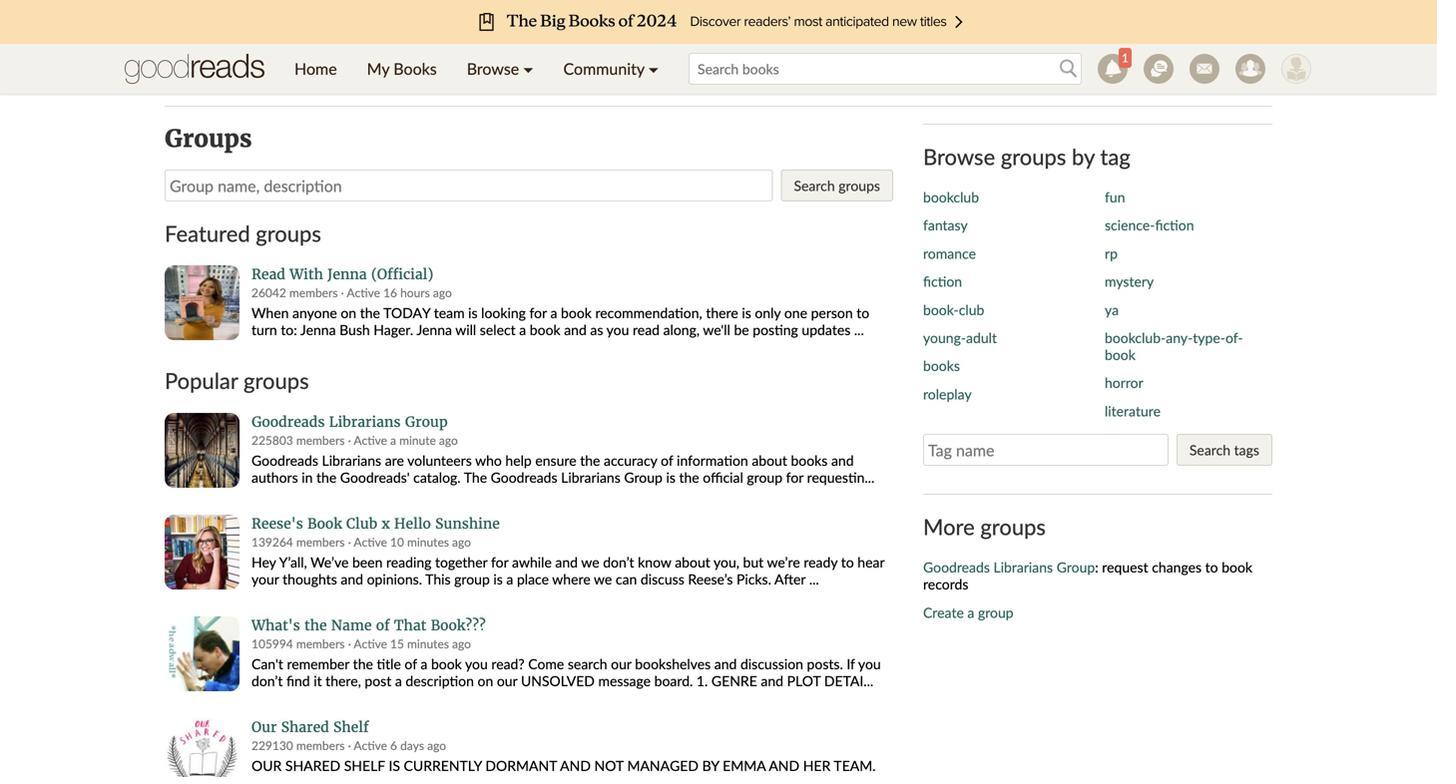 Task type: vqa. For each thing, say whether or not it's contained in the screenshot.
': request changes to book records'
yes



Task type: locate. For each thing, give the bounding box(es) containing it.
as
[[340, 775, 356, 778]]

ya link
[[1105, 301, 1119, 318]]

librarians
[[329, 413, 401, 431], [322, 452, 382, 469], [561, 469, 621, 486], [994, 559, 1053, 576]]

minutes for hello
[[407, 535, 449, 550]]

on inside can't remember the title of a book you read? come search our bookshelves and discussion posts. if you don't find it there, post a description on our unsolved message board.  1. genre and plot detai...
[[478, 673, 493, 690]]

1 horizontal spatial our
[[611, 656, 632, 673]]

records
[[924, 576, 969, 593]]

the right in
[[316, 469, 337, 486]]

1 horizontal spatial you
[[607, 322, 629, 339]]

1 horizontal spatial goodreads librarians group
[[924, 559, 1096, 576]]

and inside 'our shared shelf is currently dormant and not managed by emma and her team. dear readers,   as part of my work with un women, i have started reading as many books and essay'
[[799, 775, 822, 778]]

ago up currently
[[427, 739, 446, 753]]

0 horizontal spatial ...
[[810, 571, 819, 588]]

and
[[564, 322, 587, 339], [832, 452, 854, 469], [556, 554, 578, 571], [341, 571, 363, 588], [715, 656, 737, 673], [761, 673, 784, 690], [799, 775, 822, 778]]

▾
[[523, 59, 534, 78], [649, 59, 659, 78]]

of left my on the left bottom
[[388, 775, 400, 778]]

0 horizontal spatial for
[[491, 554, 509, 571]]

group right the official
[[747, 469, 783, 486]]

for inside read with jenna (official) 26042 members · active 16 hours ago when anyone on the today team is looking for a book recommendation, there is only one person to turn to: jenna bush hager.  jenna will select a book and as you read along, we'll be posting updates ...
[[530, 305, 547, 322]]

1 horizontal spatial on
[[478, 673, 493, 690]]

None submit
[[781, 170, 894, 202], [1177, 434, 1273, 466], [781, 170, 894, 202], [1177, 434, 1273, 466]]

0 vertical spatial goodreads librarians group
[[252, 413, 448, 431]]

· for shared
[[348, 739, 351, 753]]

active up shelf
[[354, 739, 387, 753]]

15
[[390, 637, 404, 651]]

a left place
[[507, 571, 514, 588]]

notifications element
[[1098, 48, 1132, 84]]

our right search
[[611, 656, 632, 673]]

· for book
[[348, 535, 351, 550]]

0 horizontal spatial and
[[560, 758, 591, 775]]

the left title
[[353, 656, 373, 673]]

0 horizontal spatial group
[[405, 413, 448, 431]]

groups for browse
[[1001, 144, 1067, 169]]

book up horror
[[1105, 346, 1136, 363]]

our shared shelf link
[[252, 719, 894, 737]]

6 days ago element
[[390, 739, 446, 753]]

on inside read with jenna (official) 26042 members · active 16 hours ago when anyone on the today team is looking for a book recommendation, there is only one person to turn to: jenna bush hager.  jenna will select a book and as you read along, we'll be posting updates ...
[[341, 305, 357, 322]]

book down 15 minutes ago element
[[431, 656, 462, 673]]

229130
[[252, 739, 293, 753]]

· for the
[[348, 637, 351, 651]]

don't left know
[[603, 554, 635, 571]]

minutes
[[407, 535, 449, 550], [407, 637, 449, 651]]

if
[[847, 656, 855, 673]]

2 horizontal spatial for
[[786, 469, 804, 486]]

for inside goodreads librarians are volunteers who help ensure the accuracy of information about books and authors in the goodreads' catalog. the goodreads librarians group is the official group for requestin...
[[786, 469, 804, 486]]

books link
[[924, 358, 960, 375]]

book-
[[924, 301, 959, 318]]

active inside read with jenna (official) 26042 members · active 16 hours ago when anyone on the today team is looking for a book recommendation, there is only one person to turn to: jenna bush hager.  jenna will select a book and as you read along, we'll be posting updates ...
[[347, 286, 380, 300]]

is right team
[[468, 305, 478, 322]]

reese's book club x hello sunshine link
[[252, 515, 894, 533]]

a down 15 minutes ago at the bottom left of page
[[421, 656, 428, 673]]

of right title
[[405, 656, 417, 673]]

1 horizontal spatial reading
[[657, 775, 702, 778]]

browse right books
[[467, 59, 519, 78]]

title
[[377, 656, 401, 673]]

you left read
[[607, 322, 629, 339]]

of right the accuracy
[[661, 452, 674, 469]]

1 vertical spatial books
[[791, 452, 828, 469]]

browse
[[467, 59, 519, 78], [924, 144, 996, 169]]

0 vertical spatial about
[[752, 452, 788, 469]]

:
[[1096, 559, 1099, 576]]

romance
[[924, 245, 976, 262]]

search
[[568, 656, 608, 673]]

· down "club"
[[348, 535, 351, 550]]

volunteers
[[407, 452, 472, 469]]

books right the official
[[791, 452, 828, 469]]

ago up the volunteers
[[439, 433, 458, 448]]

a minute ago element
[[390, 433, 458, 448]]

1 vertical spatial minutes
[[407, 637, 449, 651]]

▾ for browse ▾
[[523, 59, 534, 78]]

1 horizontal spatial and
[[769, 758, 800, 775]]

about left you, on the bottom of the page
[[675, 554, 711, 571]]

group right create at the bottom of page
[[978, 604, 1014, 621]]

2 ▾ from the left
[[649, 59, 659, 78]]

ago for goodreads librarians group
[[439, 433, 458, 448]]

in
[[302, 469, 313, 486]]

about right the official
[[752, 452, 788, 469]]

· up goodreads'
[[348, 433, 351, 448]]

hey y'all,  we've been reading together for awhile and we don't know about you, but we're ready to hear your thoughts and opinions. this group is a place where we can discuss reese's picks.  after ...
[[252, 554, 885, 588]]

there
[[706, 305, 739, 322]]

active for club
[[354, 535, 387, 550]]

featured groups
[[165, 221, 321, 247]]

group left information
[[624, 469, 663, 486]]

the inside can't remember the title of a book you read? come search our bookshelves and discussion posts. if you don't find it there, post a description on our unsolved message board.  1. genre and plot detai...
[[353, 656, 373, 673]]

16
[[383, 286, 397, 300]]

posts.
[[807, 656, 843, 673]]

a right post
[[395, 673, 402, 690]]

post
[[365, 673, 392, 690]]

create a group
[[924, 604, 1014, 621]]

0 horizontal spatial don't
[[252, 673, 283, 690]]

is right the accuracy
[[666, 469, 676, 486]]

you left "read?"
[[465, 656, 488, 673]]

0 vertical spatial ...
[[855, 322, 864, 339]]

0 vertical spatial group
[[747, 469, 783, 486]]

read with jenna (official) link
[[252, 266, 894, 284]]

goodreads librarians group for the topmost goodreads librarians group link
[[252, 413, 448, 431]]

inbox image
[[1190, 54, 1220, 84]]

any-
[[1166, 329, 1193, 346]]

my books
[[367, 59, 437, 78]]

... inside read with jenna (official) 26042 members · active 16 hours ago when anyone on the today team is looking for a book recommendation, there is only one person to turn to: jenna bush hager.  jenna will select a book and as you read along, we'll be posting updates ...
[[855, 322, 864, 339]]

1 vertical spatial browse
[[924, 144, 996, 169]]

librarians left are
[[322, 452, 382, 469]]

members
[[289, 286, 338, 300], [296, 433, 345, 448], [296, 535, 345, 550], [296, 637, 345, 651], [296, 739, 345, 753]]

minute
[[399, 433, 436, 448]]

goodreads librarians group link down more groups
[[924, 559, 1096, 576]]

shared
[[281, 719, 329, 737]]

1 horizontal spatial don't
[[603, 554, 635, 571]]

1 vertical spatial goodreads librarians group link
[[924, 559, 1096, 576]]

science-fiction
[[1105, 217, 1195, 234]]

together
[[435, 554, 488, 571]]

· down name
[[348, 637, 351, 651]]

0 vertical spatial on
[[341, 305, 357, 322]]

1 and from the left
[[560, 758, 591, 775]]

community ▾ button
[[549, 44, 674, 94]]

don't inside "hey y'all,  we've been reading together for awhile and we don't know about you, but we're ready to hear your thoughts and opinions. this group is a place where we can discuss reese's picks.  after ..."
[[603, 554, 635, 571]]

members for book
[[296, 535, 345, 550]]

▾ left community
[[523, 59, 534, 78]]

1 horizontal spatial ▾
[[649, 59, 659, 78]]

create a group link
[[924, 604, 1014, 621]]

2 vertical spatial group
[[1057, 559, 1096, 576]]

tag
[[1101, 144, 1131, 169]]

ago up team
[[433, 286, 452, 300]]

1 vertical spatial as
[[706, 775, 719, 778]]

my group discussions image
[[1144, 54, 1174, 84]]

0 vertical spatial for
[[530, 305, 547, 322]]

for inside "hey y'all,  we've been reading together for awhile and we don't know about you, but we're ready to hear your thoughts and opinions. this group is a place where we can discuss reese's picks.  after ..."
[[491, 554, 509, 571]]

a
[[551, 305, 558, 322], [519, 322, 526, 339], [390, 433, 396, 448], [507, 571, 514, 588], [968, 604, 975, 621], [421, 656, 428, 673], [395, 673, 402, 690]]

active down the what's the name of that book???
[[354, 637, 387, 651]]

can't
[[252, 656, 283, 673]]

groups for popular
[[244, 368, 309, 394]]

members up in
[[296, 433, 345, 448]]

1 vertical spatial about
[[675, 554, 711, 571]]

the left the today
[[360, 305, 380, 322]]

don't left find
[[252, 673, 283, 690]]

1 vertical spatial don't
[[252, 673, 283, 690]]

0 horizontal spatial as
[[590, 322, 603, 339]]

unsolved
[[521, 673, 595, 690]]

1 vertical spatial reading
[[657, 775, 702, 778]]

2 vertical spatial for
[[491, 554, 509, 571]]

as left read
[[590, 322, 603, 339]]

· up bush
[[341, 286, 344, 300]]

sunshine
[[435, 515, 500, 533]]

goodreads librarians group link up ensure on the left bottom of the page
[[252, 413, 894, 431]]

active left '16'
[[347, 286, 380, 300]]

browse for browse ▾
[[467, 59, 519, 78]]

· inside read with jenna (official) 26042 members · active 16 hours ago when anyone on the today team is looking for a book recommendation, there is only one person to turn to: jenna bush hager.  jenna will select a book and as you read along, we'll be posting updates ...
[[341, 286, 344, 300]]

our
[[252, 719, 277, 737]]

on right anyone
[[341, 305, 357, 322]]

popular groups
[[165, 368, 309, 394]]

▾ for community ▾
[[649, 59, 659, 78]]

0 horizontal spatial goodreads librarians group
[[252, 413, 448, 431]]

2 vertical spatial books
[[759, 775, 795, 778]]

0 horizontal spatial fiction
[[924, 273, 963, 290]]

community ▾
[[564, 59, 659, 78]]

group up a minute ago
[[405, 413, 448, 431]]

1 vertical spatial group
[[454, 571, 490, 588]]

active for group
[[354, 433, 387, 448]]

book inside bookclub-any-type-of- book
[[1105, 346, 1136, 363]]

to left the hear at the right bottom of page
[[841, 554, 854, 571]]

is
[[389, 758, 400, 775]]

0 horizontal spatial ▾
[[523, 59, 534, 78]]

0 horizontal spatial to
[[841, 554, 854, 571]]

Tag name search field
[[924, 434, 1169, 466]]

1 vertical spatial group
[[624, 469, 663, 486]]

menu
[[280, 44, 674, 94]]

0 horizontal spatial reading
[[386, 554, 432, 571]]

of inside 'our shared shelf is currently dormant and not managed by emma and her team. dear readers,   as part of my work with un women, i have started reading as many books and essay'
[[388, 775, 400, 778]]

read
[[252, 266, 286, 284]]

i
[[569, 775, 573, 778]]

goodreads librarians group down more groups
[[924, 559, 1096, 576]]

many
[[722, 775, 755, 778]]

goodreads librarians group
[[252, 413, 448, 431], [924, 559, 1096, 576]]

on right description
[[478, 673, 493, 690]]

for right looking
[[530, 305, 547, 322]]

the left the official
[[679, 469, 700, 486]]

0 vertical spatial minutes
[[407, 535, 449, 550]]

book right changes
[[1222, 559, 1253, 576]]

105994
[[252, 637, 293, 651]]

Search for books to add to your shelves search field
[[689, 53, 1082, 85]]

2 minutes from the top
[[407, 637, 449, 651]]

reese's book club x hello sunshine image
[[165, 515, 240, 590]]

1 horizontal spatial goodreads librarians group link
[[924, 559, 1096, 576]]

browse inside dropdown button
[[467, 59, 519, 78]]

active for name
[[354, 637, 387, 651]]

read with jenna (official) 26042 members · active 16 hours ago when anyone on the today team is looking for a book recommendation, there is only one person to turn to: jenna bush hager.  jenna will select a book and as you read along, we'll be posting updates ...
[[252, 266, 870, 339]]

2 vertical spatial group
[[978, 604, 1014, 621]]

1 horizontal spatial group
[[624, 469, 663, 486]]

club
[[346, 515, 378, 533]]

0 vertical spatial don't
[[603, 554, 635, 571]]

group
[[405, 413, 448, 431], [624, 469, 663, 486], [1057, 559, 1096, 576]]

you right if
[[859, 656, 881, 673]]

is left only
[[742, 305, 752, 322]]

members down our shared shelf
[[296, 739, 345, 753]]

1 horizontal spatial as
[[706, 775, 719, 778]]

1 vertical spatial goodreads librarians group
[[924, 559, 1096, 576]]

members up remember
[[296, 637, 345, 651]]

literature link
[[1105, 403, 1161, 420]]

the
[[360, 305, 380, 322], [580, 452, 601, 469], [316, 469, 337, 486], [679, 469, 700, 486], [305, 617, 327, 635], [353, 656, 373, 673]]

minutes for that
[[407, 637, 449, 651]]

reading down 10
[[386, 554, 432, 571]]

1 vertical spatial on
[[478, 673, 493, 690]]

what's the name of that book??? image
[[165, 617, 240, 692]]

goodreads librarians group up 225803 members ·
[[252, 413, 448, 431]]

my books link
[[352, 44, 452, 94]]

as inside read with jenna (official) 26042 members · active 16 hours ago when anyone on the today team is looking for a book recommendation, there is only one person to turn to: jenna bush hager.  jenna will select a book and as you read along, we'll be posting updates ...
[[590, 322, 603, 339]]

1 horizontal spatial for
[[530, 305, 547, 322]]

groups up with
[[256, 221, 321, 247]]

0 horizontal spatial group
[[454, 571, 490, 588]]

groups right "more"
[[981, 514, 1046, 540]]

group right this
[[454, 571, 490, 588]]

... right person
[[855, 322, 864, 339]]

active up are
[[354, 433, 387, 448]]

about inside goodreads librarians are volunteers who help ensure the accuracy of information about books and authors in the goodreads' catalog. the goodreads librarians group is the official group for requestin...
[[752, 452, 788, 469]]

▾ inside dropdown button
[[649, 59, 659, 78]]

friend requests image
[[1236, 54, 1266, 84]]

minutes down hello on the bottom of the page
[[407, 535, 449, 550]]

the up 105994 members ·
[[305, 617, 327, 635]]

to inside "hey y'all,  we've been reading together for awhile and we don't know about you, but we're ready to hear your thoughts and opinions. this group is a place where we can discuss reese's picks.  after ..."
[[841, 554, 854, 571]]

1 vertical spatial for
[[786, 469, 804, 486]]

1 horizontal spatial to
[[857, 305, 870, 322]]

our left come
[[497, 673, 518, 690]]

to right changes
[[1206, 559, 1219, 576]]

for
[[530, 305, 547, 322], [786, 469, 804, 486], [491, 554, 509, 571]]

browse ▾
[[467, 59, 534, 78]]

group left request
[[1057, 559, 1096, 576]]

ago for our shared shelf
[[427, 739, 446, 753]]

is left place
[[494, 571, 503, 588]]

about
[[752, 452, 788, 469], [675, 554, 711, 571]]

0 horizontal spatial goodreads librarians group link
[[252, 413, 894, 431]]

accuracy
[[604, 452, 658, 469]]

to
[[857, 305, 870, 322], [841, 554, 854, 571], [1206, 559, 1219, 576]]

ago down book???
[[452, 637, 471, 651]]

club
[[959, 301, 985, 318]]

active down reese's book club x hello sunshine
[[354, 535, 387, 550]]

more
[[924, 514, 975, 540]]

members down book
[[296, 535, 345, 550]]

26042
[[252, 286, 286, 300]]

our shared shelf image
[[165, 719, 240, 778]]

this
[[426, 571, 451, 588]]

goodreads librarians group for the rightmost goodreads librarians group link
[[924, 559, 1096, 576]]

2 horizontal spatial to
[[1206, 559, 1219, 576]]

for left awhile
[[491, 554, 509, 571]]

goodreads'
[[340, 469, 410, 486]]

to inside read with jenna (official) 26042 members · active 16 hours ago when anyone on the today team is looking for a book recommendation, there is only one person to turn to: jenna bush hager.  jenna will select a book and as you read along, we'll be posting updates ...
[[857, 305, 870, 322]]

▾ inside dropdown button
[[523, 59, 534, 78]]

0 vertical spatial as
[[590, 322, 603, 339]]

▾ right community
[[649, 59, 659, 78]]

books down young-
[[924, 358, 960, 375]]

0 vertical spatial books
[[924, 358, 960, 375]]

as left many
[[706, 775, 719, 778]]

groups left the by
[[1001, 144, 1067, 169]]

0 horizontal spatial browse
[[467, 59, 519, 78]]

1 minutes from the top
[[407, 535, 449, 550]]

groups down turn
[[244, 368, 309, 394]]

1 horizontal spatial browse
[[924, 144, 996, 169]]

0 vertical spatial browse
[[467, 59, 519, 78]]

goodreads down 225803
[[252, 452, 318, 469]]

1 horizontal spatial about
[[752, 452, 788, 469]]

1 horizontal spatial group
[[747, 469, 783, 486]]

· down shelf
[[348, 739, 351, 753]]

1 ▾ from the left
[[523, 59, 534, 78]]

0 horizontal spatial on
[[341, 305, 357, 322]]

15 minutes ago element
[[390, 637, 471, 651]]

1 vertical spatial ...
[[810, 571, 819, 588]]

0 horizontal spatial about
[[675, 554, 711, 571]]

we
[[581, 554, 600, 571], [594, 571, 612, 588]]

... right 'after'
[[810, 571, 819, 588]]

minutes down that
[[407, 637, 449, 651]]

jenna left will
[[417, 322, 452, 339]]

active for shelf
[[354, 739, 387, 753]]

her
[[803, 758, 831, 775]]

a right create at the bottom of page
[[968, 604, 975, 621]]

discuss
[[641, 571, 685, 588]]

1 horizontal spatial ...
[[855, 322, 864, 339]]

reading
[[386, 554, 432, 571], [657, 775, 702, 778]]

0 vertical spatial reading
[[386, 554, 432, 571]]

229130 members ·
[[252, 739, 354, 753]]

0 vertical spatial fiction
[[1156, 217, 1195, 234]]

to right person
[[857, 305, 870, 322]]

browse up the bookclub
[[924, 144, 996, 169]]

books right many
[[759, 775, 795, 778]]

and left not
[[560, 758, 591, 775]]



Task type: describe. For each thing, give the bounding box(es) containing it.
our shared shelf is currently dormant and not managed by emma and her team. dear readers,   as part of my work with un women, i have started reading as many books and essay
[[252, 758, 876, 778]]

hours
[[400, 286, 430, 300]]

1 horizontal spatial fiction
[[1156, 217, 1195, 234]]

reese's book club x hello sunshine
[[252, 515, 500, 533]]

of inside can't remember the title of a book you read? come search our bookshelves and discussion posts. if you don't find it there, post a description on our unsolved message board.  1. genre and plot detai...
[[405, 656, 417, 673]]

members for shared
[[296, 739, 345, 753]]

a right select
[[519, 322, 526, 339]]

come
[[528, 656, 564, 673]]

jenna right to:
[[300, 322, 336, 339]]

members inside read with jenna (official) 26042 members · active 16 hours ago when anyone on the today team is looking for a book recommendation, there is only one person to turn to: jenna bush hager.  jenna will select a book and as you read along, we'll be posting updates ...
[[289, 286, 338, 300]]

work
[[425, 775, 456, 778]]

0 horizontal spatial you
[[465, 656, 488, 673]]

librarians down more groups
[[994, 559, 1053, 576]]

2 and from the left
[[769, 758, 800, 775]]

managed
[[627, 758, 699, 775]]

science-
[[1105, 217, 1156, 234]]

a inside "hey y'all,  we've been reading together for awhile and we don't know about you, but we're ready to hear your thoughts and opinions. this group is a place where we can discuss reese's picks.  after ..."
[[507, 571, 514, 588]]

young-adult
[[924, 329, 997, 346]]

225803
[[252, 433, 293, 448]]

been
[[352, 554, 383, 571]]

menu containing home
[[280, 44, 674, 94]]

a down read with jenna (official) link
[[551, 305, 558, 322]]

bush
[[340, 322, 370, 339]]

shared
[[285, 758, 341, 775]]

hager.
[[374, 322, 414, 339]]

our
[[252, 758, 282, 775]]

book right looking
[[530, 322, 561, 339]]

my
[[367, 59, 390, 78]]

that
[[394, 617, 427, 635]]

ago for reese's book club x hello sunshine
[[452, 535, 471, 550]]

Search groups search field
[[165, 170, 773, 202]]

members for the
[[296, 637, 345, 651]]

15 minutes ago
[[390, 637, 471, 651]]

looking
[[481, 305, 526, 322]]

is inside "hey y'all,  we've been reading together for awhile and we don't know about you, but we're ready to hear your thoughts and opinions. this group is a place where we can discuss reese's picks.  after ..."
[[494, 571, 503, 588]]

groups
[[165, 124, 252, 154]]

the inside read with jenna (official) 26042 members · active 16 hours ago when anyone on the today team is looking for a book recommendation, there is only one person to turn to: jenna bush hager.  jenna will select a book and as you read along, we'll be posting updates ...
[[360, 305, 380, 322]]

plot
[[787, 673, 821, 690]]

name
[[331, 617, 372, 635]]

groups for more
[[981, 514, 1046, 540]]

description
[[406, 673, 474, 690]]

rp link
[[1105, 245, 1118, 262]]

genre
[[712, 673, 758, 690]]

read with jenna (official) image
[[165, 266, 240, 341]]

book down read with jenna (official) link
[[561, 305, 592, 322]]

not
[[595, 758, 624, 775]]

and inside read with jenna (official) 26042 members · active 16 hours ago when anyone on the today team is looking for a book recommendation, there is only one person to turn to: jenna bush hager.  jenna will select a book and as you read along, we'll be posting updates ...
[[564, 322, 587, 339]]

where
[[552, 571, 591, 588]]

discussion
[[741, 656, 804, 673]]

groups for featured
[[256, 221, 321, 247]]

of inside goodreads librarians are volunteers who help ensure the accuracy of information about books and authors in the goodreads' catalog. the goodreads librarians group is the official group for requestin...
[[661, 452, 674, 469]]

browse ▾ button
[[452, 44, 549, 94]]

10
[[390, 535, 404, 550]]

reading inside "hey y'all,  we've been reading together for awhile and we don't know about you, but we're ready to hear your thoughts and opinions. this group is a place where we can discuss reese's picks.  after ..."
[[386, 554, 432, 571]]

recommendation,
[[596, 305, 703, 322]]

along,
[[664, 322, 700, 339]]

ensure
[[536, 452, 577, 469]]

is inside goodreads librarians are volunteers who help ensure the accuracy of information about books and authors in the goodreads' catalog. the goodreads librarians group is the official group for requestin...
[[666, 469, 676, 486]]

jenna right with
[[328, 266, 367, 284]]

thoughts
[[283, 571, 337, 588]]

ya
[[1105, 301, 1119, 318]]

adult
[[967, 329, 997, 346]]

know
[[638, 554, 672, 571]]

request
[[1103, 559, 1149, 576]]

librarians up reese's book club x hello sunshine link
[[561, 469, 621, 486]]

1 vertical spatial fiction
[[924, 273, 963, 290]]

ago inside read with jenna (official) 26042 members · active 16 hours ago when anyone on the today team is looking for a book recommendation, there is only one person to turn to: jenna bush hager.  jenna will select a book and as you read along, we'll be posting updates ...
[[433, 286, 452, 300]]

detai...
[[825, 673, 874, 690]]

10 minutes ago element
[[390, 535, 471, 550]]

don't inside can't remember the title of a book you read? come search our bookshelves and discussion posts. if you don't find it there, post a description on our unsolved message board.  1. genre and plot detai...
[[252, 673, 283, 690]]

group inside goodreads librarians are volunteers who help ensure the accuracy of information about books and authors in the goodreads' catalog. the goodreads librarians group is the official group for requestin...
[[624, 469, 663, 486]]

of-
[[1226, 329, 1244, 346]]

group inside goodreads librarians are volunteers who help ensure the accuracy of information about books and authors in the goodreads' catalog. the goodreads librarians group is the official group for requestin...
[[747, 469, 783, 486]]

mystery
[[1105, 273, 1154, 290]]

139264 members ·
[[252, 535, 354, 550]]

goodreads right the
[[491, 469, 558, 486]]

select
[[480, 322, 516, 339]]

one
[[785, 305, 808, 322]]

0 vertical spatial group
[[405, 413, 448, 431]]

help
[[506, 452, 532, 469]]

members for librarians
[[296, 433, 345, 448]]

you inside read with jenna (official) 26042 members · active 16 hours ago when anyone on the today team is looking for a book recommendation, there is only one person to turn to: jenna bush hager.  jenna will select a book and as you read along, we'll be posting updates ...
[[607, 322, 629, 339]]

bob builder image
[[1282, 54, 1312, 84]]

· for librarians
[[348, 433, 351, 448]]

and inside goodreads librarians are volunteers who help ensure the accuracy of information about books and authors in the goodreads' catalog. the goodreads librarians group is the official group for requestin...
[[832, 452, 854, 469]]

Search books text field
[[689, 53, 1082, 85]]

bookclub link
[[924, 189, 980, 206]]

days
[[400, 739, 424, 753]]

2 horizontal spatial group
[[1057, 559, 1096, 576]]

picks.
[[737, 571, 772, 588]]

our shared shelf
[[252, 719, 369, 737]]

popular
[[165, 368, 238, 394]]

group inside "hey y'all,  we've been reading together for awhile and we don't know about you, but we're ready to hear your thoughts and opinions. this group is a place where we can discuss reese's picks.  after ..."
[[454, 571, 490, 588]]

horror link
[[1105, 375, 1144, 392]]

book???
[[431, 617, 486, 635]]

books inside 'our shared shelf is currently dormant and not managed by emma and her team. dear readers,   as part of my work with un women, i have started reading as many books and essay'
[[759, 775, 795, 778]]

librarians up are
[[329, 413, 401, 431]]

book inside : request changes to book records
[[1222, 559, 1253, 576]]

105994 members ·
[[252, 637, 354, 651]]

about inside "hey y'all,  we've been reading together for awhile and we don't know about you, but we're ready to hear your thoughts and opinions. this group is a place where we can discuss reese's picks.  after ..."
[[675, 554, 711, 571]]

0 horizontal spatial our
[[497, 673, 518, 690]]

mystery link
[[1105, 273, 1154, 290]]

literature
[[1105, 403, 1161, 420]]

anyone
[[293, 305, 337, 322]]

(official)
[[371, 266, 434, 284]]

place
[[517, 571, 549, 588]]

part
[[359, 775, 384, 778]]

what's the name of that book??? link
[[252, 617, 894, 635]]

information
[[677, 452, 749, 469]]

changes
[[1152, 559, 1202, 576]]

goodreads down "more"
[[924, 559, 990, 576]]

16 hours ago element
[[383, 286, 452, 300]]

books inside goodreads librarians are volunteers who help ensure the accuracy of information about books and authors in the goodreads' catalog. the goodreads librarians group is the official group for requestin...
[[791, 452, 828, 469]]

225803 members ·
[[252, 433, 354, 448]]

to inside : request changes to book records
[[1206, 559, 1219, 576]]

create
[[924, 604, 964, 621]]

fantasy
[[924, 217, 968, 234]]

you,
[[714, 554, 740, 571]]

fun link
[[1105, 189, 1126, 206]]

goodreads librarians group image
[[165, 413, 240, 488]]

book inside can't remember the title of a book you read? come search our bookshelves and discussion posts. if you don't find it there, post a description on our unsolved message board.  1. genre and plot detai...
[[431, 656, 462, 673]]

browse for browse groups by tag
[[924, 144, 996, 169]]

your
[[252, 571, 279, 588]]

ago for what's the name of that book???
[[452, 637, 471, 651]]

0 vertical spatial goodreads librarians group link
[[252, 413, 894, 431]]

reese's
[[688, 571, 733, 588]]

as inside 'our shared shelf is currently dormant and not managed by emma and her team. dear readers,   as part of my work with un women, i have started reading as many books and essay'
[[706, 775, 719, 778]]

2 horizontal spatial you
[[859, 656, 881, 673]]

shelf
[[334, 719, 369, 737]]

posting
[[753, 322, 799, 339]]

a minute ago
[[390, 433, 458, 448]]

of left that
[[376, 617, 390, 635]]

it
[[314, 673, 322, 690]]

the right ensure on the left bottom of the page
[[580, 452, 601, 469]]

2 horizontal spatial group
[[978, 604, 1014, 621]]

goodreads up 225803 members ·
[[252, 413, 325, 431]]

board.
[[655, 673, 693, 690]]

the
[[464, 469, 487, 486]]

rp
[[1105, 245, 1118, 262]]

1.
[[697, 673, 708, 690]]

my
[[404, 775, 422, 778]]

read?
[[492, 656, 525, 673]]

fun
[[1105, 189, 1126, 206]]

reading inside 'our shared shelf is currently dormant and not managed by emma and her team. dear readers,   as part of my work with un women, i have started reading as many books and essay'
[[657, 775, 702, 778]]

reese's
[[252, 515, 303, 533]]

bookclub-any-type-of- book
[[1105, 329, 1244, 363]]

a up are
[[390, 433, 396, 448]]

but
[[743, 554, 764, 571]]

roleplay
[[924, 386, 972, 403]]

... inside "hey y'all,  we've been reading together for awhile and we don't know about you, but we're ready to hear your thoughts and opinions. this group is a place where we can discuss reese's picks.  after ..."
[[810, 571, 819, 588]]

with
[[290, 266, 323, 284]]



